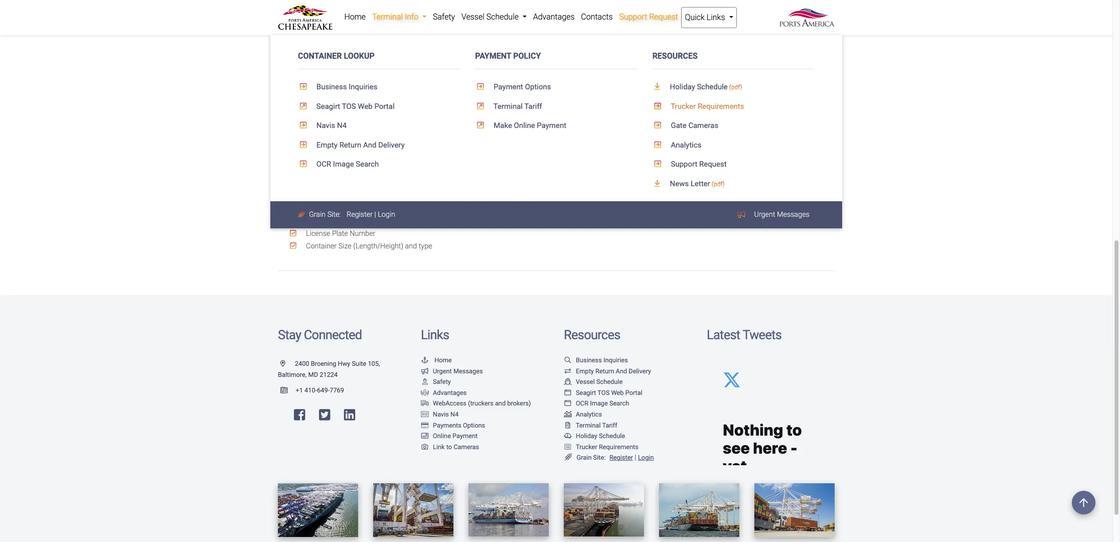 Task type: vqa. For each thing, say whether or not it's contained in the screenshot.
'has'
no



Task type: locate. For each thing, give the bounding box(es) containing it.
messages inside the quick links element
[[778, 210, 810, 219]]

0 vertical spatial business inquiries
[[315, 82, 378, 91]]

login
[[378, 210, 396, 219], [639, 454, 654, 462]]

safety right info
[[433, 12, 455, 22]]

support down delivering at the top of page
[[620, 12, 648, 22]]

support request up the news letter (pdf)
[[670, 160, 727, 169]]

twitter square image
[[319, 409, 330, 421]]

info
[[405, 12, 419, 22]]

holiday right bells icon
[[576, 432, 598, 440]]

business inside the quick links element
[[317, 82, 347, 91]]

analytics down gate
[[670, 140, 702, 149]]

register link down holiday schedule
[[608, 454, 633, 462]]

0 vertical spatial options
[[525, 82, 551, 91]]

0 vertical spatial portal
[[375, 102, 395, 111]]

site: for grain site: register | login
[[594, 454, 606, 462]]

business right the search image
[[576, 356, 602, 364]]

schedule right ship icon
[[597, 378, 623, 386]]

terminal tariff link
[[476, 97, 638, 116], [564, 421, 618, 429]]

0 vertical spatial support request link
[[616, 7, 682, 27]]

terminal tariff up holiday schedule 'link'
[[576, 421, 618, 429]]

requirements up gate cameras link
[[698, 102, 745, 111]]

ocr image search link for container lookup
[[298, 155, 461, 174]]

support request down delivering at the top of page
[[620, 12, 679, 22]]

(length/height)
[[354, 242, 404, 250]]

ocr up receive empty
[[317, 160, 331, 169]]

(pdf) for letter
[[712, 181, 725, 188]]

safety right user hard hat 'icon'
[[433, 378, 451, 386]]

advantages up webaccess
[[433, 389, 467, 396]]

1 horizontal spatial navis
[[433, 411, 449, 418]]

0 vertical spatial holiday
[[670, 82, 696, 91]]

receive empty tab list
[[278, 110, 835, 271]]

safety link
[[430, 7, 459, 27], [421, 378, 451, 386]]

wheat image
[[298, 211, 307, 218], [564, 454, 573, 461]]

inquiries down lookup
[[349, 82, 378, 91]]

1 horizontal spatial grain
[[577, 454, 592, 462]]

1 horizontal spatial navis n4
[[433, 411, 459, 418]]

register link up number
[[347, 210, 373, 219]]

receive empty
[[290, 198, 356, 210]]

1 horizontal spatial ocr image search link
[[564, 400, 630, 407]]

0 horizontal spatial support
[[620, 12, 648, 22]]

online up the link
[[433, 432, 451, 440]]

login inside the quick links element
[[378, 210, 396, 219]]

resources inside the quick links element
[[653, 51, 698, 61]]

web
[[358, 102, 373, 111], [612, 389, 624, 396]]

and for webaccess
[[495, 400, 506, 407]]

0 vertical spatial |
[[375, 210, 376, 219]]

1 horizontal spatial inquiries
[[604, 356, 628, 364]]

container left lookup
[[298, 51, 342, 61]]

map marker alt image
[[281, 361, 293, 367]]

terminal
[[372, 12, 403, 22], [494, 102, 523, 111], [576, 421, 601, 429]]

0 horizontal spatial register
[[347, 210, 373, 219]]

options up online payment
[[463, 421, 486, 429]]

trucker requirements down holiday schedule
[[576, 443, 639, 451]]

container storage image
[[421, 412, 429, 418]]

browser image inside ocr image search link
[[564, 401, 572, 407]]

0 vertical spatial empty return and delivery
[[315, 140, 405, 149]]

1 horizontal spatial seagirt
[[576, 389, 597, 396]]

terminal tariff down payment options
[[492, 102, 543, 111]]

2 vertical spatial and
[[495, 400, 506, 407]]

1 vertical spatial browser image
[[564, 401, 572, 407]]

support
[[620, 12, 648, 22], [671, 160, 698, 169]]

0 vertical spatial login
[[378, 210, 396, 219]]

advantages link up webaccess
[[421, 389, 467, 396]]

support request
[[620, 12, 679, 22], [670, 160, 727, 169]]

company
[[740, 2, 773, 11]]

container for container lookup
[[298, 51, 342, 61]]

holiday schedule (pdf)
[[669, 82, 743, 91]]

0 horizontal spatial request
[[650, 12, 679, 22]]

0 horizontal spatial seagirt tos web portal link
[[298, 97, 461, 116]]

vessel
[[462, 12, 485, 22], [576, 378, 595, 386]]

wheat image for grain
[[564, 454, 573, 461]]

terminal tariff
[[492, 102, 543, 111], [576, 421, 618, 429]]

0 vertical spatial seagirt tos web portal
[[315, 102, 395, 111]]

1 vertical spatial business inquiries link
[[564, 356, 628, 364]]

home link up user hard hat 'icon'
[[421, 356, 452, 364]]

analytics link up file invoice icon
[[564, 411, 602, 418]]

browser image down ship icon
[[564, 390, 572, 396]]

vessel schedule up payment policy
[[462, 12, 521, 22]]

truck
[[782, 2, 802, 11]]

0 vertical spatial vessel
[[462, 12, 485, 22]]

browser image for seagirt
[[564, 390, 572, 396]]

1 vertical spatial tos
[[598, 389, 610, 396]]

0 horizontal spatial ocr
[[317, 160, 331, 169]]

holiday
[[670, 82, 696, 91], [576, 432, 598, 440]]

links down trucking
[[707, 13, 726, 22]]

0 vertical spatial register
[[347, 210, 373, 219]]

tos
[[342, 102, 356, 111], [598, 389, 610, 396]]

truck container image
[[421, 401, 429, 407]]

request down delivering at the top of page
[[650, 12, 679, 22]]

2 horizontal spatial and
[[622, 2, 636, 11]]

1 horizontal spatial analytics link
[[653, 135, 815, 155]]

schedule up grain site: register | login
[[599, 432, 626, 440]]

holiday up gate
[[670, 82, 696, 91]]

quick links element
[[271, 35, 843, 228]]

link to cameras link
[[421, 443, 480, 451]]

| inside the quick links element
[[375, 210, 376, 219]]

1 horizontal spatial options
[[525, 82, 551, 91]]

schedule
[[487, 12, 519, 22], [698, 82, 728, 91], [597, 378, 623, 386], [599, 432, 626, 440]]

register
[[347, 210, 373, 219], [610, 454, 633, 462]]

0 horizontal spatial empty return and delivery link
[[298, 135, 461, 155]]

1 horizontal spatial trucker
[[671, 102, 696, 111]]

online right make
[[514, 121, 535, 130]]

1 horizontal spatial support
[[671, 160, 698, 169]]

1 horizontal spatial vessel
[[576, 378, 595, 386]]

connected
[[304, 327, 362, 342]]

1 vertical spatial messages
[[454, 367, 483, 375]]

links up the anchor image
[[421, 327, 449, 342]]

payment
[[476, 51, 512, 61], [494, 82, 524, 91], [537, 121, 567, 130], [453, 432, 478, 440]]

0 vertical spatial vessel schedule link
[[459, 7, 530, 27]]

terminal up make
[[494, 102, 523, 111]]

0 vertical spatial delivery
[[379, 140, 405, 149]]

browser image
[[564, 390, 572, 396], [564, 401, 572, 407]]

terminal info
[[372, 12, 421, 22]]

navis n4
[[315, 121, 347, 130], [433, 411, 459, 418]]

1 vertical spatial seagirt
[[576, 389, 597, 396]]

(pdf) inside holiday schedule (pdf)
[[730, 84, 743, 91]]

trucker
[[671, 102, 696, 111], [576, 443, 598, 451]]

ocr image search up holiday schedule
[[576, 400, 630, 407]]

0 horizontal spatial return
[[340, 140, 362, 149]]

seagirt tos web portal inside the quick links element
[[315, 102, 395, 111]]

1 horizontal spatial urgent messages link
[[750, 205, 815, 224]]

0 vertical spatial browser image
[[564, 390, 572, 396]]

trucker down holiday schedule 'link'
[[576, 443, 598, 451]]

1 vertical spatial search
[[610, 400, 630, 407]]

terminal left info
[[372, 12, 403, 22]]

tos inside the quick links element
[[342, 102, 356, 111]]

1 horizontal spatial empty return and delivery link
[[564, 367, 652, 375]]

0 vertical spatial ocr
[[317, 160, 331, 169]]

support request link
[[616, 7, 682, 27], [653, 155, 815, 174]]

container inside the quick links element
[[298, 51, 342, 61]]

n4 inside the quick links element
[[337, 121, 347, 130]]

business inquiries inside the quick links element
[[315, 82, 378, 91]]

0 vertical spatial and
[[622, 2, 636, 11]]

business down container lookup
[[317, 82, 347, 91]]

site: for grain site:
[[328, 210, 341, 219]]

analytics link down gate cameras
[[653, 135, 815, 155]]

resources
[[653, 51, 698, 61], [564, 327, 621, 342]]

business inquiries
[[315, 82, 378, 91], [576, 356, 628, 364]]

facebook square image
[[294, 409, 305, 421]]

pm
[[617, 14, 629, 23]]

(pdf) up gate cameras link
[[730, 84, 743, 91]]

portal
[[375, 102, 395, 111], [626, 389, 643, 396]]

0 horizontal spatial and
[[405, 242, 417, 250]]

request inside the quick links element
[[700, 160, 727, 169]]

1 horizontal spatial wheat image
[[564, 454, 573, 461]]

analytics image
[[564, 412, 572, 418]]

messages
[[778, 210, 810, 219], [454, 367, 483, 375]]

home up lookup
[[345, 12, 366, 22]]

holiday schedule link
[[564, 432, 626, 440]]

and inside reefer receiving and delivering cutoff is
[[622, 2, 636, 11]]

trucker requirements down holiday schedule (pdf)
[[670, 102, 745, 111]]

home link for the leftmost urgent messages link
[[421, 356, 452, 364]]

(pdf) right letter
[[712, 181, 725, 188]]

wheat image down list alt icon
[[564, 454, 573, 461]]

1 horizontal spatial ocr
[[576, 400, 589, 407]]

linkedin image
[[344, 409, 356, 421]]

1 arrow to bottom image from the top
[[653, 83, 669, 90]]

7769
[[330, 387, 344, 394]]

terminal tariff link down acceptable transactions
[[476, 97, 638, 116]]

and up the pm
[[622, 2, 636, 11]]

delivery
[[379, 140, 405, 149], [629, 367, 652, 375]]

receive empty link
[[290, 198, 356, 210]]

empty inside tab list
[[328, 198, 356, 210]]

ocr up holiday schedule 'link'
[[576, 400, 589, 407]]

1 horizontal spatial links
[[707, 13, 726, 22]]

holiday inside the quick links element
[[670, 82, 696, 91]]

1 vertical spatial site:
[[594, 454, 606, 462]]

+1
[[296, 387, 303, 394]]

options for payments options
[[463, 421, 486, 429]]

vessel schedule right ship icon
[[576, 378, 623, 386]]

holiday schedule
[[576, 432, 626, 440]]

-
[[735, 14, 737, 23]]

resources up the search image
[[564, 327, 621, 342]]

image up receive empty link
[[333, 160, 354, 169]]

register down holiday schedule
[[610, 454, 633, 462]]

grain inside the quick links element
[[309, 210, 326, 219]]

1 vertical spatial wheat image
[[564, 454, 573, 461]]

1 vertical spatial options
[[463, 421, 486, 429]]

image
[[333, 160, 354, 169], [590, 400, 608, 407]]

number
[[350, 230, 376, 238]]

latest
[[707, 327, 741, 342]]

1 vertical spatial and
[[616, 367, 628, 375]]

and left type
[[405, 242, 417, 250]]

support up news
[[671, 160, 698, 169]]

trucker requirements link down holiday schedule
[[564, 443, 639, 451]]

analytics link
[[653, 135, 815, 155], [564, 411, 602, 418]]

business inquiries link down lookup
[[298, 77, 461, 97]]

search image
[[564, 357, 572, 364]]

business inquiries link up exchange image
[[564, 356, 628, 364]]

grain down receive empty
[[309, 210, 326, 219]]

1 vertical spatial trucker requirements link
[[564, 443, 639, 451]]

terminal up holiday schedule 'link'
[[576, 421, 601, 429]]

1 horizontal spatial web
[[612, 389, 624, 396]]

credit card image
[[421, 422, 429, 429]]

advantages down reefer
[[533, 12, 575, 22]]

1 browser image from the top
[[564, 390, 572, 396]]

daily.
[[631, 14, 649, 23]]

site: inside grain site: register | login
[[594, 454, 606, 462]]

browser image up analytics image
[[564, 401, 572, 407]]

register up number
[[347, 210, 373, 219]]

1 horizontal spatial urgent messages
[[755, 210, 810, 219]]

request up letter
[[700, 160, 727, 169]]

reefer receiving and delivering cutoff is
[[564, 2, 671, 23]]

2 browser image from the top
[[564, 401, 572, 407]]

2 arrow to bottom image from the top
[[653, 180, 669, 187]]

urgent inside the quick links element
[[755, 210, 776, 219]]

home link for terminal info link
[[341, 7, 369, 27]]

safety
[[433, 12, 455, 22], [433, 378, 451, 386]]

0 vertical spatial arrow to bottom image
[[653, 83, 669, 90]]

requirements up grain site: register | login
[[599, 443, 639, 451]]

n4
[[337, 121, 347, 130], [451, 411, 459, 418]]

0 vertical spatial inquiries
[[349, 82, 378, 91]]

vessel schedule link up payment policy
[[459, 7, 530, 27]]

cameras right gate
[[689, 121, 719, 130]]

urgent messages
[[755, 210, 810, 219], [433, 367, 483, 375]]

1 horizontal spatial analytics
[[670, 140, 702, 149]]

empty return and delivery link
[[298, 135, 461, 155], [564, 367, 652, 375]]

wheat image inside the quick links element
[[298, 211, 307, 218]]

container down the license
[[306, 242, 337, 250]]

(pdf) inside the news letter (pdf)
[[712, 181, 725, 188]]

1 horizontal spatial register
[[610, 454, 633, 462]]

|
[[375, 210, 376, 219], [635, 454, 637, 462]]

browser image for ocr
[[564, 401, 572, 407]]

arrow to bottom image for holiday schedule
[[653, 83, 669, 90]]

1 vertical spatial holiday
[[576, 432, 598, 440]]

business inquiries down container lookup
[[315, 82, 378, 91]]

1 vertical spatial cameras
[[454, 443, 480, 451]]

1 horizontal spatial terminal
[[494, 102, 523, 111]]

grain down holiday schedule 'link'
[[577, 454, 592, 462]]

file invoice image
[[564, 422, 572, 429]]

business inquiries right the search image
[[576, 356, 628, 364]]

site: inside the quick links element
[[328, 210, 341, 219]]

1 safety from the top
[[433, 12, 455, 22]]

payments
[[433, 421, 462, 429]]

terminal tariff link up holiday schedule 'link'
[[564, 421, 618, 429]]

0 horizontal spatial |
[[375, 210, 376, 219]]

online inside 'link'
[[514, 121, 535, 130]]

hwy
[[338, 360, 351, 367]]

vessel schedule link down exchange image
[[564, 378, 623, 386]]

0 horizontal spatial register link
[[347, 210, 373, 219]]

stay connected
[[278, 327, 362, 342]]

resources for links
[[564, 327, 621, 342]]

advantages link left is
[[530, 7, 578, 27]]

bullhorn image
[[738, 211, 748, 218], [421, 368, 429, 375]]

go to top image
[[1073, 491, 1096, 515]]

plate
[[332, 230, 348, 238]]

online
[[514, 121, 535, 130], [433, 432, 451, 440]]

arrow to bottom image
[[653, 83, 669, 90], [653, 180, 669, 187]]

requirements
[[698, 102, 745, 111], [599, 443, 639, 451]]

cameras down online payment
[[454, 443, 480, 451]]

inquiries
[[349, 82, 378, 91], [604, 356, 628, 364]]

schedule up gate cameras
[[698, 82, 728, 91]]

site: left line on the left top of page
[[328, 210, 341, 219]]

payment down the payment options link
[[537, 121, 567, 130]]

wheat image for register
[[298, 211, 307, 218]]

2400 broening hwy suite 105, baltimore, md 21224
[[278, 360, 380, 378]]

container inside receive empty tab list
[[306, 242, 337, 250]]

acceptable
[[470, 66, 548, 86]]

1 horizontal spatial trucker requirements
[[670, 102, 745, 111]]

and
[[622, 2, 636, 11], [405, 242, 417, 250], [495, 400, 506, 407]]

2 vertical spatial terminal
[[576, 421, 601, 429]]

trucker up gate
[[671, 102, 696, 111]]

cameras inside the quick links element
[[689, 121, 719, 130]]

safety link right info
[[430, 7, 459, 27]]

0 horizontal spatial tos
[[342, 102, 356, 111]]

site: down holiday schedule
[[594, 454, 606, 462]]

image up holiday schedule
[[590, 400, 608, 407]]

business inquiries link for resources
[[564, 356, 628, 364]]

delivery inside empty return and delivery link
[[379, 140, 405, 149]]

0 horizontal spatial search
[[356, 160, 379, 169]]

0 vertical spatial trucker requirements
[[670, 102, 745, 111]]

exchange image
[[564, 368, 572, 375]]

and inside the quick links element
[[363, 140, 377, 149]]

business
[[317, 82, 347, 91], [576, 356, 602, 364]]

payment down payment policy
[[494, 82, 524, 91]]

ocr inside the quick links element
[[317, 160, 331, 169]]

site:
[[328, 210, 341, 219], [594, 454, 606, 462]]

tariff up make online payment
[[525, 102, 543, 111]]

0 horizontal spatial delivery
[[379, 140, 405, 149]]

1 horizontal spatial holiday
[[670, 82, 696, 91]]

1 vertical spatial terminal
[[494, 102, 523, 111]]

wheat image down receive on the top of the page
[[298, 211, 307, 218]]

payment down payments options
[[453, 432, 478, 440]]

(pdf) for schedule
[[730, 84, 743, 91]]

hand receiving image
[[421, 390, 429, 396]]

0 vertical spatial navis
[[317, 121, 335, 130]]

grain inside grain site: register | login
[[577, 454, 592, 462]]

register link
[[347, 210, 373, 219], [608, 454, 633, 462]]

ocr image search up receive empty link
[[315, 160, 379, 169]]

1 vertical spatial register link
[[608, 454, 633, 462]]

1 vertical spatial advantages
[[433, 389, 467, 396]]

links
[[707, 13, 726, 22], [421, 327, 449, 342]]

0 horizontal spatial seagirt
[[317, 102, 340, 111]]

urgent
[[755, 210, 776, 219], [433, 367, 452, 375]]

0 vertical spatial home link
[[341, 7, 369, 27]]

home link up lookup
[[341, 7, 369, 27]]

login inside grain site: register | login
[[639, 454, 654, 462]]

suite
[[352, 360, 367, 367]]

0 horizontal spatial navis
[[317, 121, 335, 130]]

and
[[363, 140, 377, 149], [616, 367, 628, 375]]

1 vertical spatial support
[[671, 160, 698, 169]]

register inside the quick links element
[[347, 210, 373, 219]]

analytics right analytics image
[[576, 411, 602, 418]]

navis inside the quick links element
[[317, 121, 335, 130]]

home right the anchor image
[[435, 356, 452, 364]]

urgent messages link
[[750, 205, 815, 224], [421, 367, 483, 375]]

0 vertical spatial ocr image search link
[[298, 155, 461, 174]]

safety link up "hand receiving" image
[[421, 378, 451, 386]]

camera image
[[421, 444, 429, 451]]

1 vertical spatial seagirt tos web portal
[[576, 389, 643, 396]]

navis n4 link
[[298, 116, 461, 135], [421, 411, 459, 418]]

0 horizontal spatial login
[[378, 210, 396, 219]]

seagirt inside the quick links element
[[317, 102, 340, 111]]

1 vertical spatial delivery
[[629, 367, 652, 375]]

list alt image
[[564, 444, 572, 451]]

1 horizontal spatial portal
[[626, 389, 643, 396]]

inquiries right the search image
[[604, 356, 628, 364]]

0 vertical spatial cameras
[[689, 121, 719, 130]]

0 horizontal spatial navis n4
[[315, 121, 347, 130]]

options down policy
[[525, 82, 551, 91]]

tariff up holiday schedule
[[603, 421, 618, 429]]

options inside the quick links element
[[525, 82, 551, 91]]

trucker requirements link down holiday schedule (pdf)
[[653, 97, 815, 116]]

request
[[650, 12, 679, 22], [700, 160, 727, 169]]

receiving
[[589, 2, 620, 11]]

and left brokers)
[[495, 400, 506, 407]]

0 horizontal spatial grain
[[309, 210, 326, 219]]

0 horizontal spatial holiday
[[576, 432, 598, 440]]

ship image
[[564, 379, 572, 386]]

resources up holiday schedule (pdf)
[[653, 51, 698, 61]]

return
[[340, 140, 362, 149], [596, 367, 615, 375]]



Task type: describe. For each thing, give the bounding box(es) containing it.
1 vertical spatial inquiries
[[604, 356, 628, 364]]

cutoff
[[564, 14, 585, 23]]

webaccess
[[433, 400, 467, 407]]

navis n4 inside the quick links element
[[315, 121, 347, 130]]

grain for grain site:
[[309, 210, 326, 219]]

0 horizontal spatial links
[[421, 327, 449, 342]]

bells image
[[564, 433, 572, 440]]

online payment
[[433, 432, 478, 440]]

inquiries inside the quick links element
[[349, 82, 378, 91]]

+1 410-649-7769 link
[[278, 387, 344, 394]]

0 vertical spatial terminal tariff link
[[476, 97, 638, 116]]

1 horizontal spatial vessel schedule link
[[564, 378, 623, 386]]

1 vertical spatial empty return and delivery
[[576, 367, 652, 375]]

md
[[308, 371, 318, 378]]

1 vertical spatial tariff
[[603, 421, 618, 429]]

quick links link
[[682, 7, 737, 28]]

transactions
[[552, 66, 643, 86]]

2400
[[295, 360, 310, 367]]

webaccess (truckers and brokers) link
[[421, 400, 531, 407]]

brokers)
[[508, 400, 531, 407]]

0 horizontal spatial urgent messages link
[[421, 367, 483, 375]]

news letter (pdf)
[[669, 179, 725, 188]]

1 vertical spatial return
[[596, 367, 615, 375]]

login link for grain site: register | login
[[639, 454, 654, 462]]

0 horizontal spatial cameras
[[454, 443, 480, 451]]

container lookup
[[298, 51, 375, 61]]

www.emodal.com
[[739, 14, 804, 23]]

portal inside the quick links element
[[375, 102, 395, 111]]

1 vertical spatial navis n4 link
[[421, 411, 459, 418]]

news
[[670, 179, 689, 188]]

bullhorn image inside urgent messages link
[[421, 368, 429, 375]]

options for payment options
[[525, 82, 551, 91]]

license
[[306, 230, 331, 238]]

0 horizontal spatial analytics
[[576, 411, 602, 418]]

container size (length/height) and type
[[305, 242, 433, 250]]

payments options link
[[421, 421, 486, 429]]

grain site:
[[309, 210, 341, 219]]

image inside the quick links element
[[333, 160, 354, 169]]

arrow to bottom image for news letter
[[653, 180, 669, 187]]

1 horizontal spatial home
[[435, 356, 452, 364]]

letter
[[691, 179, 711, 188]]

0 horizontal spatial analytics link
[[564, 411, 602, 418]]

safety inside safety link
[[433, 12, 455, 22]]

type
[[419, 242, 433, 250]]

1 vertical spatial portal
[[626, 389, 643, 396]]

make
[[494, 121, 512, 130]]

seagirt tos web portal link inside the quick links element
[[298, 97, 461, 116]]

0 vertical spatial analytics link
[[653, 135, 815, 155]]

2 safety from the top
[[433, 378, 451, 386]]

to
[[447, 443, 452, 451]]

16:00
[[595, 14, 615, 23]]

quick links
[[686, 13, 728, 22]]

www.emodal.com link
[[739, 14, 804, 23]]

1 vertical spatial support request link
[[653, 155, 815, 174]]

support request inside the quick links element
[[670, 160, 727, 169]]

1 vertical spatial navis n4
[[433, 411, 459, 418]]

steamship
[[306, 217, 340, 226]]

online payment link
[[421, 432, 478, 440]]

anchor image
[[421, 357, 429, 364]]

terminal info link
[[369, 7, 430, 27]]

1 horizontal spatial search
[[610, 400, 630, 407]]

support inside the quick links element
[[671, 160, 698, 169]]

and for reefer
[[622, 2, 636, 11]]

login link for register | login
[[378, 210, 396, 219]]

0 horizontal spatial urgent messages
[[433, 367, 483, 375]]

holiday for holiday schedule (pdf)
[[670, 82, 696, 91]]

receive
[[290, 198, 325, 210]]

holiday for holiday schedule
[[576, 432, 598, 440]]

web inside the quick links element
[[358, 102, 373, 111]]

schedule up payment policy
[[487, 12, 519, 22]]

tweets
[[743, 327, 782, 342]]

payment inside make online payment 'link'
[[537, 121, 567, 130]]

1 vertical spatial empty return and delivery link
[[564, 367, 652, 375]]

register link for site:
[[608, 454, 633, 462]]

grain site: register | login
[[577, 454, 654, 462]]

1 horizontal spatial ocr image search
[[576, 400, 630, 407]]

0 horizontal spatial vessel schedule link
[[459, 7, 530, 27]]

requirements inside the quick links element
[[698, 102, 745, 111]]

(truckers
[[468, 400, 494, 407]]

payment options
[[492, 82, 551, 91]]

0 vertical spatial support request
[[620, 12, 679, 22]]

649-
[[317, 387, 330, 394]]

0 vertical spatial navis n4 link
[[298, 116, 461, 135]]

21224
[[320, 371, 338, 378]]

0 horizontal spatial trucker
[[576, 443, 598, 451]]

user hard hat image
[[421, 379, 429, 386]]

tariff inside the quick links element
[[525, 102, 543, 111]]

+1 410-649-7769
[[296, 387, 344, 394]]

0 horizontal spatial vessel
[[462, 12, 485, 22]]

410-
[[305, 387, 317, 394]]

payments options
[[433, 421, 486, 429]]

0 vertical spatial empty return and delivery link
[[298, 135, 461, 155]]

0 horizontal spatial online
[[433, 432, 451, 440]]

register link for |
[[347, 210, 373, 219]]

line
[[342, 217, 355, 226]]

0 vertical spatial support
[[620, 12, 648, 22]]

1 vertical spatial navis
[[433, 411, 449, 418]]

2400 broening hwy suite 105, baltimore, md 21224 link
[[278, 360, 380, 378]]

1 horizontal spatial trucker requirements link
[[653, 97, 815, 116]]

make online payment
[[492, 121, 567, 130]]

credit card front image
[[421, 433, 429, 440]]

and inside receive empty tab list
[[405, 242, 417, 250]]

payment up acceptable
[[476, 51, 512, 61]]

size
[[339, 242, 352, 250]]

grain for grain site: register | login
[[577, 454, 592, 462]]

1 vertical spatial ocr
[[576, 400, 589, 407]]

gate cameras link
[[653, 116, 815, 135]]

105,
[[368, 360, 380, 367]]

delivering
[[637, 2, 671, 11]]

search inside the quick links element
[[356, 160, 379, 169]]

access
[[707, 14, 733, 23]]

1 horizontal spatial advantages link
[[530, 7, 578, 27]]

payment inside the payment options link
[[494, 82, 524, 91]]

1 vertical spatial advantages link
[[421, 389, 467, 396]]

1 horizontal spatial n4
[[451, 411, 459, 418]]

ocr image search inside ocr image search link
[[315, 160, 379, 169]]

0 horizontal spatial requirements
[[599, 443, 639, 451]]

latest tweets
[[707, 327, 782, 342]]

1 horizontal spatial advantages
[[533, 12, 575, 22]]

safety link for terminal info link
[[430, 7, 459, 27]]

quick
[[686, 13, 705, 22]]

1 horizontal spatial business inquiries
[[576, 356, 628, 364]]

1 vertical spatial terminal tariff link
[[564, 421, 618, 429]]

trucker requirements inside the quick links element
[[670, 102, 745, 111]]

steamship line
[[305, 217, 355, 226]]

container for container size (length/height) and type
[[306, 242, 337, 250]]

terminal tariff inside the quick links element
[[492, 102, 543, 111]]

policy
[[514, 51, 541, 61]]

0 vertical spatial request
[[650, 12, 679, 22]]

0 horizontal spatial urgent
[[433, 367, 452, 375]]

safety link for the leftmost urgent messages link
[[421, 378, 451, 386]]

1 vertical spatial seagirt tos web portal link
[[564, 389, 643, 396]]

1 vertical spatial business
[[576, 356, 602, 364]]

payment options link
[[476, 77, 638, 97]]

link to cameras
[[433, 443, 480, 451]]

1 horizontal spatial terminal tariff
[[576, 421, 618, 429]]

driver
[[804, 2, 824, 11]]

register inside grain site: register | login
[[610, 454, 633, 462]]

contacts link
[[578, 7, 616, 27]]

trucker inside the quick links element
[[671, 102, 696, 111]]

urgent messages inside the quick links element
[[755, 210, 810, 219]]

webaccess (truckers and brokers)
[[433, 400, 531, 407]]

0 horizontal spatial vessel schedule
[[462, 12, 521, 22]]

trucking company & truck driver access -
[[707, 2, 824, 23]]

1 horizontal spatial vessel schedule
[[576, 378, 623, 386]]

terminal inside the quick links element
[[494, 102, 523, 111]]

gate
[[671, 121, 687, 130]]

register | login
[[347, 210, 396, 219]]

empty return and delivery inside the quick links element
[[315, 140, 405, 149]]

schedule inside the quick links element
[[698, 82, 728, 91]]

business inquiries link for container lookup
[[298, 77, 461, 97]]

0 horizontal spatial advantages
[[433, 389, 467, 396]]

trucking
[[707, 2, 738, 11]]

return inside the quick links element
[[340, 140, 362, 149]]

license plate number
[[305, 230, 376, 238]]

16:00 pm daily.
[[595, 14, 649, 23]]

broening
[[311, 360, 337, 367]]

0 horizontal spatial home
[[345, 12, 366, 22]]

contacts
[[581, 12, 613, 22]]

resources for payment policy
[[653, 51, 698, 61]]

0 vertical spatial bullhorn image
[[738, 211, 748, 218]]

baltimore,
[[278, 371, 307, 378]]

acceptable transactions
[[470, 66, 643, 86]]

0 vertical spatial urgent messages link
[[750, 205, 815, 224]]

1 horizontal spatial and
[[616, 367, 628, 375]]

2 vertical spatial empty
[[576, 367, 594, 375]]

gate cameras
[[670, 121, 719, 130]]

make online payment link
[[476, 116, 638, 135]]

1 horizontal spatial |
[[635, 454, 637, 462]]

analytics inside the quick links element
[[670, 140, 702, 149]]

phone office image
[[281, 388, 296, 394]]

empty inside the quick links element
[[317, 140, 338, 149]]

ocr image search link for resources
[[564, 400, 630, 407]]

2 horizontal spatial terminal
[[576, 421, 601, 429]]

1 vertical spatial trucker requirements
[[576, 443, 639, 451]]

&
[[775, 2, 780, 11]]

payment policy
[[476, 51, 541, 61]]

1 horizontal spatial image
[[590, 400, 608, 407]]

reefer
[[564, 2, 587, 11]]

is
[[587, 14, 593, 23]]

link
[[433, 443, 445, 451]]

0 horizontal spatial terminal
[[372, 12, 403, 22]]



